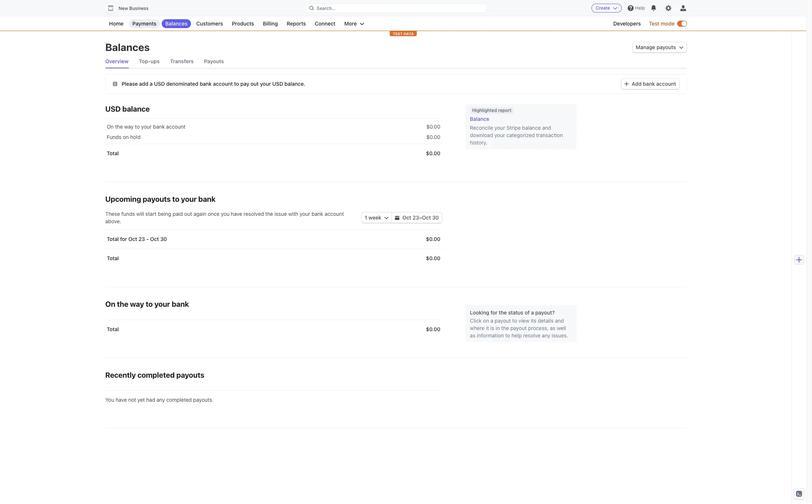 Task type: describe. For each thing, give the bounding box(es) containing it.
1 horizontal spatial balances
[[165, 20, 187, 27]]

manage payouts button
[[633, 42, 686, 53]]

transfers
[[170, 58, 194, 64]]

add bank account button
[[621, 79, 679, 89]]

payouts.
[[193, 397, 214, 403]]

please
[[122, 81, 138, 87]]

1 vertical spatial svg image
[[113, 82, 117, 86]]

6 row from the top
[[105, 320, 442, 339]]

tab list containing overview
[[105, 55, 686, 68]]

once
[[208, 211, 220, 217]]

connect
[[315, 20, 336, 27]]

on for on the way to your bank
[[105, 300, 115, 309]]

is
[[490, 325, 494, 332]]

home
[[109, 20, 123, 27]]

manage
[[636, 44, 655, 50]]

$0.00 for 4th 'row' from the bottom of the page
[[426, 150, 440, 157]]

notifications image
[[651, 5, 657, 11]]

ups
[[151, 58, 160, 64]]

create
[[596, 5, 610, 11]]

being
[[158, 211, 171, 217]]

issue
[[274, 211, 287, 217]]

row containing on the way to your bank account
[[105, 119, 442, 134]]

help
[[512, 333, 522, 339]]

details
[[538, 318, 554, 324]]

row containing total for
[[105, 230, 442, 249]]

billing link
[[259, 19, 282, 28]]

the inside 'row'
[[115, 124, 123, 130]]

these funds will start being paid out again once you have resolved the issue with your bank account above.
[[105, 211, 344, 225]]

categorized
[[506, 132, 535, 138]]

payout?
[[535, 310, 555, 316]]

history.
[[470, 140, 487, 146]]

recently
[[105, 371, 136, 380]]

new
[[119, 6, 128, 11]]

with
[[288, 211, 298, 217]]

for for oct
[[120, 236, 127, 242]]

transfers link
[[170, 55, 194, 68]]

more button
[[341, 19, 368, 28]]

funds
[[121, 211, 135, 217]]

$0.00 for 'row' containing funds on hold
[[426, 134, 440, 140]]

billing
[[263, 20, 278, 27]]

balance inside the highlighted report balance reconcile your stripe balance and download your categorized transaction history.
[[522, 125, 541, 131]]

row containing funds on hold
[[105, 131, 442, 144]]

report
[[498, 108, 512, 113]]

on the way to your bank
[[105, 300, 189, 309]]

1 week button
[[362, 213, 392, 223]]

you have not yet had any completed payouts.
[[105, 397, 214, 403]]

funds on hold
[[107, 134, 141, 140]]

2 total from the top
[[107, 236, 119, 242]]

developers link
[[610, 19, 645, 28]]

help button
[[625, 2, 648, 14]]

mode
[[661, 20, 675, 27]]

0 vertical spatial 30
[[432, 215, 439, 221]]

bank inside 'row'
[[153, 124, 165, 130]]

the inside these funds will start being paid out again once you have resolved the issue with your bank account above.
[[265, 211, 273, 217]]

your inside these funds will start being paid out again once you have resolved the issue with your bank account above.
[[300, 211, 310, 217]]

$0.00 for 2nd 'row' from the bottom of the page
[[426, 255, 440, 262]]

highlighted report balance reconcile your stripe balance and download your categorized transaction history.
[[470, 108, 563, 146]]

for for the
[[491, 310, 498, 316]]

denominated
[[166, 81, 198, 87]]

1 vertical spatial balances
[[105, 41, 150, 53]]

these
[[105, 211, 120, 217]]

1
[[365, 215, 367, 221]]

payouts for manage
[[657, 44, 676, 50]]

connect link
[[311, 19, 339, 28]]

balance
[[470, 116, 489, 122]]

on inside looking for the status of a payout? click on a payout to view its details and where it is in the payout process, as well as information to help resolve any issues.
[[483, 318, 489, 324]]

top-
[[139, 58, 151, 64]]

business
[[129, 6, 149, 11]]

data
[[404, 31, 414, 36]]

where
[[470, 325, 485, 332]]

reconcile
[[470, 125, 493, 131]]

you
[[221, 211, 230, 217]]

add bank account
[[632, 81, 676, 87]]

payments link
[[129, 19, 160, 28]]

any inside looking for the status of a payout? click on a payout to view its details and where it is in the payout process, as well as information to help resolve any issues.
[[542, 333, 550, 339]]

bank inside these funds will start being paid out again once you have resolved the issue with your bank account above.
[[312, 211, 323, 217]]

new business button
[[105, 3, 156, 13]]

paid
[[173, 211, 183, 217]]

total for oct 23 - oct 30
[[107, 236, 167, 242]]

issues.
[[552, 333, 568, 339]]

1 vertical spatial payout
[[510, 325, 527, 332]]

please add a usd denominated bank account to pay out your usd balance.
[[122, 81, 305, 87]]

test
[[393, 31, 403, 36]]

payments
[[132, 20, 156, 27]]

more
[[344, 20, 357, 27]]

will
[[136, 211, 144, 217]]

not
[[128, 397, 136, 403]]

0 vertical spatial out
[[251, 81, 259, 87]]

1 horizontal spatial 23
[[413, 215, 419, 221]]

upcoming
[[105, 195, 141, 204]]

payouts for upcoming
[[143, 195, 171, 204]]

total for first 'row' from the bottom
[[107, 326, 119, 333]]

2 horizontal spatial a
[[531, 310, 534, 316]]

on the way to your bank account
[[107, 124, 185, 130]]

grid containing total for
[[105, 230, 442, 268]]

1 week
[[365, 215, 381, 221]]

balance link
[[470, 115, 572, 123]]



Task type: locate. For each thing, give the bounding box(es) containing it.
5 row from the top
[[105, 249, 442, 268]]

0 vertical spatial completed
[[137, 371, 175, 380]]

highlighted
[[472, 108, 497, 113]]

any down process,
[[542, 333, 550, 339]]

test mode
[[649, 20, 675, 27]]

1 vertical spatial out
[[184, 211, 192, 217]]

1 horizontal spatial 30
[[432, 215, 439, 221]]

1 horizontal spatial for
[[491, 310, 498, 316]]

to
[[234, 81, 239, 87], [135, 124, 140, 130], [172, 195, 179, 204], [146, 300, 153, 309], [512, 318, 517, 324], [505, 333, 510, 339]]

1 horizontal spatial payouts
[[176, 371, 204, 380]]

payouts right the manage
[[657, 44, 676, 50]]

3 total from the top
[[107, 255, 119, 262]]

svg image right week
[[384, 216, 389, 220]]

for inside looking for the status of a payout? click on a payout to view its details and where it is in the payout process, as well as information to help resolve any issues.
[[491, 310, 498, 316]]

0 vertical spatial 23
[[413, 215, 419, 221]]

1 vertical spatial as
[[470, 333, 475, 339]]

svg image for manage payouts
[[679, 45, 684, 50]]

resolve
[[523, 333, 540, 339]]

3 row from the top
[[105, 144, 442, 163]]

out right pay
[[251, 81, 259, 87]]

0 horizontal spatial balances
[[105, 41, 150, 53]]

balances
[[165, 20, 187, 27], [105, 41, 150, 53]]

0 horizontal spatial have
[[116, 397, 127, 403]]

have
[[231, 211, 242, 217], [116, 397, 127, 403]]

as left "well"
[[550, 325, 555, 332]]

23
[[413, 215, 419, 221], [139, 236, 145, 242]]

week
[[369, 215, 381, 221]]

oct
[[402, 215, 411, 221], [422, 215, 431, 221], [128, 236, 137, 242], [150, 236, 159, 242]]

and
[[542, 125, 551, 131], [555, 318, 564, 324]]

0 horizontal spatial on
[[123, 134, 129, 140]]

1 vertical spatial balance
[[522, 125, 541, 131]]

2 row from the top
[[105, 131, 442, 144]]

yet
[[137, 397, 145, 403]]

as
[[550, 325, 555, 332], [470, 333, 475, 339]]

a right of at the right
[[531, 310, 534, 316]]

1 horizontal spatial on
[[483, 318, 489, 324]]

view
[[519, 318, 529, 324]]

usd left "balance."
[[272, 81, 283, 87]]

completed left payouts.
[[166, 397, 192, 403]]

looking
[[470, 310, 489, 316]]

1 vertical spatial 23
[[139, 236, 145, 242]]

svg image left "please"
[[113, 82, 117, 86]]

2 vertical spatial svg image
[[384, 216, 389, 220]]

1 vertical spatial a
[[531, 310, 534, 316]]

1 vertical spatial way
[[130, 300, 144, 309]]

upcoming payouts to your bank
[[105, 195, 216, 204]]

your
[[260, 81, 271, 87], [141, 124, 152, 130], [495, 125, 505, 131], [495, 132, 505, 138], [181, 195, 197, 204], [300, 211, 310, 217], [154, 300, 170, 309]]

2 horizontal spatial svg image
[[679, 45, 684, 50]]

balances right payments
[[165, 20, 187, 27]]

in
[[496, 325, 500, 332]]

svg image right manage payouts
[[679, 45, 684, 50]]

recently completed payouts
[[105, 371, 204, 380]]

products
[[232, 20, 254, 27]]

resolved
[[244, 211, 264, 217]]

1 horizontal spatial svg image
[[624, 82, 629, 86]]

total for 4th 'row' from the bottom of the page
[[107, 150, 119, 157]]

process,
[[528, 325, 549, 332]]

looking for the status of a payout? click on a payout to view its details and where it is in the payout process, as well as information to help resolve any issues.
[[470, 310, 568, 339]]

0 vertical spatial on
[[123, 134, 129, 140]]

for inside 'row'
[[120, 236, 127, 242]]

reports
[[287, 20, 306, 27]]

0 horizontal spatial any
[[157, 397, 165, 403]]

have left not
[[116, 397, 127, 403]]

1 vertical spatial for
[[491, 310, 498, 316]]

1 row from the top
[[105, 119, 442, 134]]

bank
[[200, 81, 212, 87], [643, 81, 655, 87], [153, 124, 165, 130], [198, 195, 216, 204], [312, 211, 323, 217], [172, 300, 189, 309]]

1 vertical spatial and
[[555, 318, 564, 324]]

way for on the way to your bank
[[130, 300, 144, 309]]

1 vertical spatial on
[[105, 300, 115, 309]]

0 vertical spatial balances
[[165, 20, 187, 27]]

create button
[[591, 4, 622, 13]]

1 horizontal spatial have
[[231, 211, 242, 217]]

0 horizontal spatial a
[[150, 81, 153, 87]]

stripe
[[507, 125, 521, 131]]

svg image for 1 week
[[384, 216, 389, 220]]

0 horizontal spatial 30
[[160, 236, 167, 242]]

payout
[[495, 318, 511, 324], [510, 325, 527, 332]]

0 horizontal spatial 23
[[139, 236, 145, 242]]

and up "well"
[[555, 318, 564, 324]]

0 vertical spatial way
[[124, 124, 134, 130]]

0 horizontal spatial for
[[120, 236, 127, 242]]

0 vertical spatial any
[[542, 333, 550, 339]]

1 horizontal spatial as
[[550, 325, 555, 332]]

payout up 'in'
[[495, 318, 511, 324]]

on up it
[[483, 318, 489, 324]]

new business
[[119, 6, 149, 11]]

tab list
[[105, 55, 686, 68]]

completed
[[137, 371, 175, 380], [166, 397, 192, 403]]

grid containing on the way to your bank account
[[105, 119, 442, 163]]

1 horizontal spatial and
[[555, 318, 564, 324]]

search…
[[317, 5, 336, 11]]

a up is
[[490, 318, 493, 324]]

1 horizontal spatial usd
[[154, 81, 165, 87]]

1 horizontal spatial svg image
[[384, 216, 389, 220]]

2 grid from the top
[[105, 230, 442, 268]]

payouts up payouts.
[[176, 371, 204, 380]]

add
[[632, 81, 642, 87]]

1 vertical spatial 30
[[160, 236, 167, 242]]

help
[[635, 5, 645, 11]]

and up transaction on the top of page
[[542, 125, 551, 131]]

4 row from the top
[[105, 230, 442, 249]]

hold
[[130, 134, 141, 140]]

total
[[107, 150, 119, 157], [107, 236, 119, 242], [107, 255, 119, 262], [107, 326, 119, 333]]

account inside these funds will start being paid out again once you have resolved the issue with your bank account above.
[[325, 211, 344, 217]]

1 vertical spatial any
[[157, 397, 165, 403]]

test
[[649, 20, 659, 27]]

0 vertical spatial grid
[[105, 119, 442, 163]]

1 total from the top
[[107, 150, 119, 157]]

0 vertical spatial on
[[107, 124, 114, 130]]

products link
[[228, 19, 258, 28]]

any right had
[[157, 397, 165, 403]]

information
[[477, 333, 504, 339]]

0 horizontal spatial payouts
[[143, 195, 171, 204]]

oct 23 – oct 30
[[402, 215, 439, 221]]

add
[[139, 81, 148, 87]]

svg image left add
[[624, 82, 629, 86]]

status
[[508, 310, 523, 316]]

as down where
[[470, 333, 475, 339]]

2 vertical spatial a
[[490, 318, 493, 324]]

again
[[193, 211, 206, 217]]

balances up overview
[[105, 41, 150, 53]]

0 horizontal spatial svg image
[[395, 216, 399, 220]]

had
[[146, 397, 155, 403]]

of
[[525, 310, 530, 316]]

payouts inside popup button
[[657, 44, 676, 50]]

balances link
[[162, 19, 191, 28]]

0 vertical spatial as
[[550, 325, 555, 332]]

usd balance
[[105, 105, 150, 113]]

1 horizontal spatial a
[[490, 318, 493, 324]]

payout up help on the bottom right of page
[[510, 325, 527, 332]]

1 vertical spatial svg image
[[395, 216, 399, 220]]

on inside 'row'
[[107, 124, 114, 130]]

it
[[486, 325, 489, 332]]

0 horizontal spatial svg image
[[113, 82, 117, 86]]

usd right add
[[154, 81, 165, 87]]

payouts
[[204, 58, 224, 64]]

30 right -
[[160, 236, 167, 242]]

payouts
[[657, 44, 676, 50], [143, 195, 171, 204], [176, 371, 204, 380]]

1 vertical spatial payouts
[[143, 195, 171, 204]]

on inside 'row'
[[123, 134, 129, 140]]

1 grid from the top
[[105, 119, 442, 163]]

$0.00
[[426, 124, 440, 130], [426, 134, 440, 140], [426, 150, 440, 157], [426, 236, 440, 242], [426, 255, 440, 262], [426, 326, 440, 333]]

have right you
[[231, 211, 242, 217]]

transaction
[[536, 132, 563, 138]]

1 horizontal spatial any
[[542, 333, 550, 339]]

0 vertical spatial a
[[150, 81, 153, 87]]

customers link
[[193, 19, 227, 28]]

balance up categorized
[[522, 125, 541, 131]]

for right "looking"
[[491, 310, 498, 316]]

completed up you have not yet had any completed payouts.
[[137, 371, 175, 380]]

download
[[470, 132, 493, 138]]

for
[[120, 236, 127, 242], [491, 310, 498, 316]]

have inside these funds will start being paid out again once you have resolved the issue with your bank account above.
[[231, 211, 242, 217]]

top-ups link
[[139, 55, 160, 68]]

grid
[[105, 119, 442, 163], [105, 230, 442, 268]]

bank inside button
[[643, 81, 655, 87]]

svg image inside manage payouts popup button
[[679, 45, 684, 50]]

the
[[115, 124, 123, 130], [265, 211, 273, 217], [117, 300, 128, 309], [499, 310, 507, 316], [501, 325, 509, 332]]

manage payouts
[[636, 44, 676, 50]]

1 vertical spatial grid
[[105, 230, 442, 268]]

home link
[[105, 19, 127, 28]]

total for 2nd 'row' from the bottom of the page
[[107, 255, 119, 262]]

0 vertical spatial balance
[[122, 105, 150, 113]]

any
[[542, 333, 550, 339], [157, 397, 165, 403]]

for down above.
[[120, 236, 127, 242]]

payouts link
[[204, 55, 224, 68]]

way inside 'row'
[[124, 124, 134, 130]]

1 vertical spatial have
[[116, 397, 127, 403]]

svg image
[[624, 82, 629, 86], [395, 216, 399, 220]]

1 vertical spatial completed
[[166, 397, 192, 403]]

customers
[[196, 20, 223, 27]]

out right paid
[[184, 211, 192, 217]]

0 vertical spatial have
[[231, 211, 242, 217]]

balance up on the way to your bank account on the left top of page
[[122, 105, 150, 113]]

svg image inside add bank account button
[[624, 82, 629, 86]]

4 total from the top
[[107, 326, 119, 333]]

svg image inside 1 week 'popup button'
[[384, 216, 389, 220]]

and inside looking for the status of a payout? click on a payout to view its details and where it is in the payout process, as well as information to help resolve any issues.
[[555, 318, 564, 324]]

balance
[[122, 105, 150, 113], [522, 125, 541, 131]]

out
[[251, 81, 259, 87], [184, 211, 192, 217]]

row
[[105, 119, 442, 134], [105, 131, 442, 144], [105, 144, 442, 163], [105, 230, 442, 249], [105, 249, 442, 268], [105, 320, 442, 339]]

payouts up start
[[143, 195, 171, 204]]

svg image right 1 week 'popup button'
[[395, 216, 399, 220]]

a right add
[[150, 81, 153, 87]]

30 right –
[[432, 215, 439, 221]]

0 vertical spatial svg image
[[624, 82, 629, 86]]

its
[[531, 318, 536, 324]]

you
[[105, 397, 114, 403]]

0 horizontal spatial and
[[542, 125, 551, 131]]

1 horizontal spatial out
[[251, 81, 259, 87]]

$0.00 for 'row' containing total for
[[426, 236, 440, 242]]

0 horizontal spatial out
[[184, 211, 192, 217]]

on left "hold" at top
[[123, 134, 129, 140]]

svg image
[[679, 45, 684, 50], [113, 82, 117, 86], [384, 216, 389, 220]]

click
[[470, 318, 482, 324]]

1 horizontal spatial balance
[[522, 125, 541, 131]]

pay
[[240, 81, 249, 87]]

1 vertical spatial on
[[483, 318, 489, 324]]

on for on the way to your bank account
[[107, 124, 114, 130]]

2 horizontal spatial payouts
[[657, 44, 676, 50]]

Search… text field
[[305, 4, 487, 13]]

0 vertical spatial and
[[542, 125, 551, 131]]

2 vertical spatial payouts
[[176, 371, 204, 380]]

0 horizontal spatial as
[[470, 333, 475, 339]]

0 vertical spatial svg image
[[679, 45, 684, 50]]

top-ups
[[139, 58, 160, 64]]

out inside these funds will start being paid out again once you have resolved the issue with your bank account above.
[[184, 211, 192, 217]]

$0.00 for first 'row' from the bottom
[[426, 326, 440, 333]]

0 vertical spatial for
[[120, 236, 127, 242]]

way for on the way to your bank account
[[124, 124, 134, 130]]

funds
[[107, 134, 121, 140]]

usd up funds
[[105, 105, 121, 113]]

balance.
[[285, 81, 305, 87]]

0 vertical spatial payouts
[[657, 44, 676, 50]]

and inside the highlighted report balance reconcile your stripe balance and download your categorized transaction history.
[[542, 125, 551, 131]]

reports link
[[283, 19, 310, 28]]

–
[[419, 215, 422, 221]]

0 vertical spatial payout
[[495, 318, 511, 324]]

0 horizontal spatial usd
[[105, 105, 121, 113]]

2 horizontal spatial usd
[[272, 81, 283, 87]]

Search… search field
[[305, 4, 487, 13]]

account inside button
[[656, 81, 676, 87]]

$0.00 for 'row' containing on the way to your bank account
[[426, 124, 440, 130]]

0 horizontal spatial balance
[[122, 105, 150, 113]]

on
[[123, 134, 129, 140], [483, 318, 489, 324]]



Task type: vqa. For each thing, say whether or not it's contained in the screenshot.
Add trial days "Add"
no



